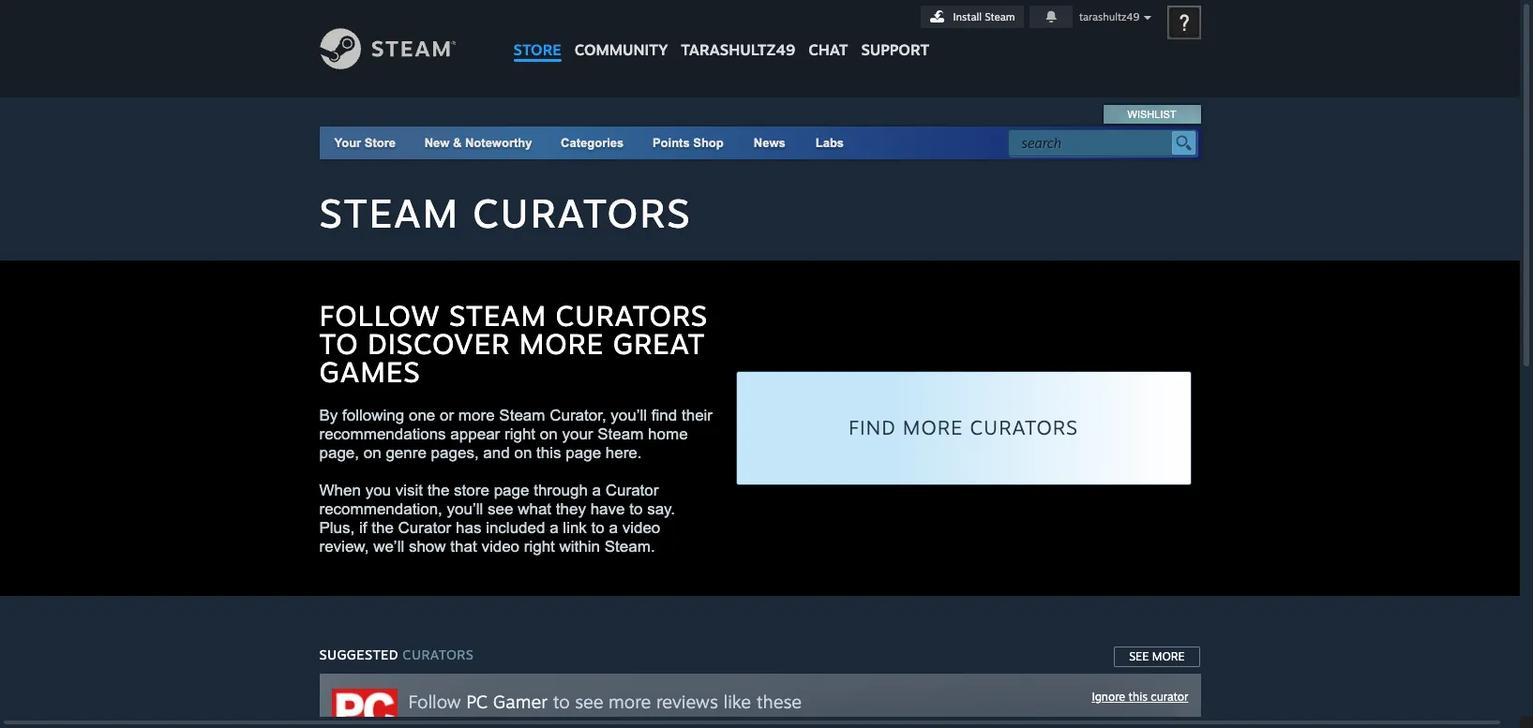 Task type: vqa. For each thing, say whether or not it's contained in the screenshot.
the topmost Curator
yes



Task type: locate. For each thing, give the bounding box(es) containing it.
following
[[342, 407, 405, 425]]

community link
[[568, 0, 675, 68]]

follow for follow pc gamer to see more reviews like these
[[409, 691, 461, 714]]

categories link
[[561, 136, 624, 150]]

steam
[[985, 10, 1016, 23], [319, 189, 460, 237], [449, 298, 547, 333], [499, 407, 545, 425], [598, 426, 644, 444]]

right
[[505, 426, 536, 444], [524, 539, 555, 556]]

on
[[540, 426, 558, 444], [364, 445, 382, 463], [515, 445, 532, 463]]

if
[[359, 520, 367, 538]]

you'll
[[611, 407, 647, 425], [447, 501, 483, 519]]

curators inside follow steam curators to discover more great games
[[556, 298, 708, 333]]

right inside when you visit the store page through a curator recommendation, you'll see what they have to say. plus, if the curator has included a link to a video review, we'll show that video right within steam.
[[524, 539, 555, 556]]

right up and
[[505, 426, 536, 444]]

right down included
[[524, 539, 555, 556]]

1 horizontal spatial a
[[592, 482, 601, 500]]

search text field
[[1022, 131, 1168, 156]]

more
[[519, 326, 604, 361], [903, 416, 964, 440], [1153, 650, 1185, 664]]

a
[[592, 482, 601, 500], [550, 520, 559, 538], [609, 520, 618, 538]]

1 horizontal spatial page
[[566, 445, 601, 463]]

on left your
[[540, 426, 558, 444]]

1 vertical spatial video
[[482, 539, 520, 556]]

gamer
[[493, 691, 548, 714]]

this
[[537, 445, 562, 463], [1129, 690, 1148, 705]]

0 vertical spatial tarashultz49
[[1080, 10, 1140, 23]]

that
[[451, 539, 477, 556]]

1 vertical spatial curators
[[556, 298, 708, 333]]

0 vertical spatial page
[[566, 445, 601, 463]]

see right the gamer on the bottom left of the page
[[575, 691, 604, 714]]

1 vertical spatial you'll
[[447, 501, 483, 519]]

0 horizontal spatial you'll
[[447, 501, 483, 519]]

1 horizontal spatial more
[[903, 416, 964, 440]]

more for find more curators
[[903, 416, 964, 440]]

follow
[[319, 298, 440, 333], [409, 691, 461, 714]]

community
[[575, 40, 668, 59]]

0 vertical spatial video
[[623, 520, 661, 538]]

1 horizontal spatial this
[[1129, 690, 1148, 705]]

1 vertical spatial tarashultz49
[[681, 40, 796, 59]]

see up included
[[488, 501, 514, 519]]

0 vertical spatial right
[[505, 426, 536, 444]]

2 vertical spatial more
[[1153, 650, 1185, 664]]

0 horizontal spatial page
[[494, 482, 530, 500]]

page up what
[[494, 482, 530, 500]]

follow left pc
[[409, 691, 461, 714]]

follow steam curators to discover more great games
[[319, 298, 708, 389]]

this right ignore
[[1129, 690, 1148, 705]]

labs
[[816, 136, 844, 150]]

or
[[440, 407, 454, 425]]

curator up show
[[398, 520, 452, 538]]

store
[[365, 136, 396, 150]]

a down the 'have'
[[609, 520, 618, 538]]

the right visit
[[428, 482, 450, 500]]

a up the 'have'
[[592, 482, 601, 500]]

1 vertical spatial more
[[903, 416, 964, 440]]

0 horizontal spatial more
[[459, 407, 495, 425]]

0 vertical spatial more
[[519, 326, 604, 361]]

0 horizontal spatial curator
[[398, 520, 452, 538]]

the down recommendation,
[[372, 520, 394, 538]]

0 vertical spatial see
[[488, 501, 514, 519]]

recommendations
[[319, 426, 446, 444]]

like
[[724, 691, 752, 714]]

more right find
[[903, 416, 964, 440]]

curator
[[606, 482, 659, 500], [398, 520, 452, 538]]

find more curators link
[[736, 372, 1192, 486]]

0 horizontal spatial this
[[537, 445, 562, 463]]

a left the link
[[550, 520, 559, 538]]

0 vertical spatial curator
[[606, 482, 659, 500]]

more inside follow steam curators to discover more great games
[[519, 326, 604, 361]]

more up appear at the left of page
[[459, 407, 495, 425]]

video down included
[[482, 539, 520, 556]]

wishlist link
[[1105, 105, 1200, 124]]

1 vertical spatial page
[[494, 482, 530, 500]]

ignore this curator
[[1092, 690, 1189, 705]]

0 vertical spatial curators
[[473, 189, 692, 237]]

suggested
[[319, 647, 399, 663]]

1 vertical spatial more
[[609, 691, 651, 714]]

points shop
[[653, 136, 724, 150]]

video
[[623, 520, 661, 538], [482, 539, 520, 556]]

1 horizontal spatial you'll
[[611, 407, 647, 425]]

to right the gamer on the bottom left of the page
[[553, 691, 570, 714]]

chat
[[809, 40, 849, 59]]

you'll up has
[[447, 501, 483, 519]]

curators
[[473, 189, 692, 237], [556, 298, 708, 333], [971, 416, 1079, 440]]

you
[[366, 482, 391, 500]]

0 vertical spatial this
[[537, 445, 562, 463]]

find
[[652, 407, 678, 425]]

install steam
[[954, 10, 1016, 23]]

page inside by following one or more steam curator, you'll find their recommendations appear right on your steam home page, on genre pages, and on this page here.
[[566, 445, 601, 463]]

recommendation,
[[319, 501, 443, 519]]

1 vertical spatial the
[[372, 520, 394, 538]]

more
[[459, 407, 495, 425], [609, 691, 651, 714]]

2 horizontal spatial more
[[1153, 650, 1185, 664]]

steam.
[[605, 539, 655, 556]]

0 vertical spatial more
[[459, 407, 495, 425]]

reviews
[[657, 691, 719, 714]]

plus,
[[319, 520, 355, 538]]

0 horizontal spatial the
[[372, 520, 394, 538]]

1 horizontal spatial the
[[428, 482, 450, 500]]

on down "recommendations"
[[364, 445, 382, 463]]

curator,
[[550, 407, 607, 425]]

2 horizontal spatial a
[[609, 520, 618, 538]]

0 horizontal spatial tarashultz49
[[681, 40, 796, 59]]

2 vertical spatial curators
[[971, 416, 1079, 440]]

1 horizontal spatial tarashultz49
[[1080, 10, 1140, 23]]

see
[[1130, 650, 1149, 664]]

video up steam.
[[623, 520, 661, 538]]

to up by
[[319, 326, 359, 361]]

say.
[[647, 501, 676, 519]]

by
[[319, 407, 338, 425]]

on right and
[[515, 445, 532, 463]]

more right see on the bottom of the page
[[1153, 650, 1185, 664]]

0 horizontal spatial more
[[519, 326, 604, 361]]

pc
[[466, 691, 488, 714]]

new & noteworthy link
[[425, 136, 532, 150]]

steam inside follow steam curators to discover more great games
[[449, 298, 547, 333]]

0 vertical spatial you'll
[[611, 407, 647, 425]]

your store
[[334, 136, 396, 150]]

page down your
[[566, 445, 601, 463]]

0 horizontal spatial a
[[550, 520, 559, 538]]

1 vertical spatial follow
[[409, 691, 461, 714]]

page
[[566, 445, 601, 463], [494, 482, 530, 500]]

follow up games
[[319, 298, 440, 333]]

we'll
[[374, 539, 405, 556]]

support link
[[855, 0, 936, 64]]

chat link
[[802, 0, 855, 64]]

0 horizontal spatial see
[[488, 501, 514, 519]]

more left reviews
[[609, 691, 651, 714]]

more for see more
[[1153, 650, 1185, 664]]

find more curators
[[849, 416, 1079, 440]]

find
[[849, 416, 897, 440]]

more up "curator,"
[[519, 326, 604, 361]]

follow for follow steam curators to discover more great games
[[319, 298, 440, 333]]

their
[[682, 407, 713, 425]]

follow inside follow steam curators to discover more great games
[[319, 298, 440, 333]]

tarashultz49
[[1080, 10, 1140, 23], [681, 40, 796, 59]]

1 vertical spatial right
[[524, 539, 555, 556]]

0 vertical spatial follow
[[319, 298, 440, 333]]

this up through
[[537, 445, 562, 463]]

1 vertical spatial curator
[[398, 520, 452, 538]]

news
[[754, 136, 786, 150]]

you'll left find
[[611, 407, 647, 425]]

to
[[319, 326, 359, 361], [630, 501, 643, 519], [592, 520, 605, 538], [553, 691, 570, 714]]

curator up the 'have'
[[606, 482, 659, 500]]

install
[[954, 10, 982, 23]]

curators for find more curators
[[971, 416, 1079, 440]]

1 horizontal spatial see
[[575, 691, 604, 714]]

page inside when you visit the store page through a curator recommendation, you'll see what they have to say. plus, if the curator has included a link to a video review, we'll show that video right within steam.
[[494, 482, 530, 500]]



Task type: describe. For each thing, give the bounding box(es) containing it.
new & noteworthy
[[425, 136, 532, 150]]

they
[[556, 501, 586, 519]]

noteworthy
[[465, 136, 532, 150]]

categories
[[561, 136, 624, 150]]

suggested curators
[[319, 647, 474, 663]]

to inside follow steam curators to discover more great games
[[319, 326, 359, 361]]

through
[[534, 482, 588, 500]]

great
[[613, 326, 706, 361]]

curator
[[1151, 690, 1189, 705]]

and
[[483, 445, 510, 463]]

this inside by following one or more steam curator, you'll find their recommendations appear right on your steam home page, on genre pages, and on this page here.
[[537, 445, 562, 463]]

points
[[653, 136, 690, 150]]

ignore
[[1092, 690, 1126, 705]]

show
[[409, 539, 446, 556]]

news link
[[739, 127, 801, 159]]

labs link
[[801, 127, 859, 159]]

page,
[[319, 445, 359, 463]]

&
[[453, 136, 462, 150]]

shop
[[694, 136, 724, 150]]

games
[[319, 355, 421, 389]]

you'll inside by following one or more steam curator, you'll find their recommendations appear right on your steam home page, on genre pages, and on this page here.
[[611, 407, 647, 425]]

new
[[425, 136, 450, 150]]

included
[[486, 520, 546, 538]]

1 horizontal spatial curator
[[606, 482, 659, 500]]

steam curators
[[319, 189, 692, 237]]

points shop link
[[638, 127, 739, 159]]

see more
[[1130, 650, 1185, 664]]

your
[[334, 136, 361, 150]]

curators
[[403, 647, 474, 663]]

to down the 'have'
[[592, 520, 605, 538]]

within
[[560, 539, 600, 556]]

more inside by following one or more steam curator, you'll find their recommendations appear right on your steam home page, on genre pages, and on this page here.
[[459, 407, 495, 425]]

when you visit the store page through a curator recommendation, you'll see what they have to say. plus, if the curator has included a link to a video review, we'll show that video right within steam.
[[319, 482, 676, 556]]

right inside by following one or more steam curator, you'll find their recommendations appear right on your steam home page, on genre pages, and on this page here.
[[505, 426, 536, 444]]

discover
[[368, 326, 510, 361]]

pages,
[[431, 445, 479, 463]]

0 horizontal spatial on
[[364, 445, 382, 463]]

follow pc gamer to see more reviews like these
[[409, 691, 802, 714]]

install steam link
[[921, 6, 1024, 28]]

when
[[319, 482, 361, 500]]

store
[[454, 482, 490, 500]]

store link
[[507, 0, 568, 68]]

1 vertical spatial this
[[1129, 690, 1148, 705]]

1 vertical spatial see
[[575, 691, 604, 714]]

see more link
[[1114, 646, 1201, 669]]

your store link
[[334, 136, 396, 150]]

have
[[591, 501, 625, 519]]

ignore this curator link
[[1092, 690, 1189, 705]]

1 horizontal spatial more
[[609, 691, 651, 714]]

by following one or more steam curator, you'll find their recommendations appear right on your steam home page, on genre pages, and on this page here.
[[319, 407, 713, 463]]

2 horizontal spatial on
[[540, 426, 558, 444]]

link
[[563, 520, 587, 538]]

visit
[[396, 482, 423, 500]]

to left say.
[[630, 501, 643, 519]]

has
[[456, 520, 482, 538]]

here.
[[606, 445, 642, 463]]

your
[[562, 426, 593, 444]]

appear
[[451, 426, 500, 444]]

home
[[648, 426, 688, 444]]

wishlist
[[1128, 109, 1177, 120]]

what
[[518, 501, 552, 519]]

support
[[862, 40, 930, 59]]

1 horizontal spatial on
[[515, 445, 532, 463]]

tarashultz49 link
[[675, 0, 802, 68]]

you'll inside when you visit the store page through a curator recommendation, you'll see what they have to say. plus, if the curator has included a link to a video review, we'll show that video right within steam.
[[447, 501, 483, 519]]

review,
[[319, 539, 369, 556]]

genre
[[386, 445, 427, 463]]

curators for follow steam curators to discover more great games
[[556, 298, 708, 333]]

see inside when you visit the store page through a curator recommendation, you'll see what they have to say. plus, if the curator has included a link to a video review, we'll show that video right within steam.
[[488, 501, 514, 519]]

1 horizontal spatial video
[[623, 520, 661, 538]]

these
[[757, 691, 802, 714]]

0 vertical spatial the
[[428, 482, 450, 500]]

store
[[514, 40, 562, 59]]

one
[[409, 407, 436, 425]]

0 horizontal spatial video
[[482, 539, 520, 556]]



